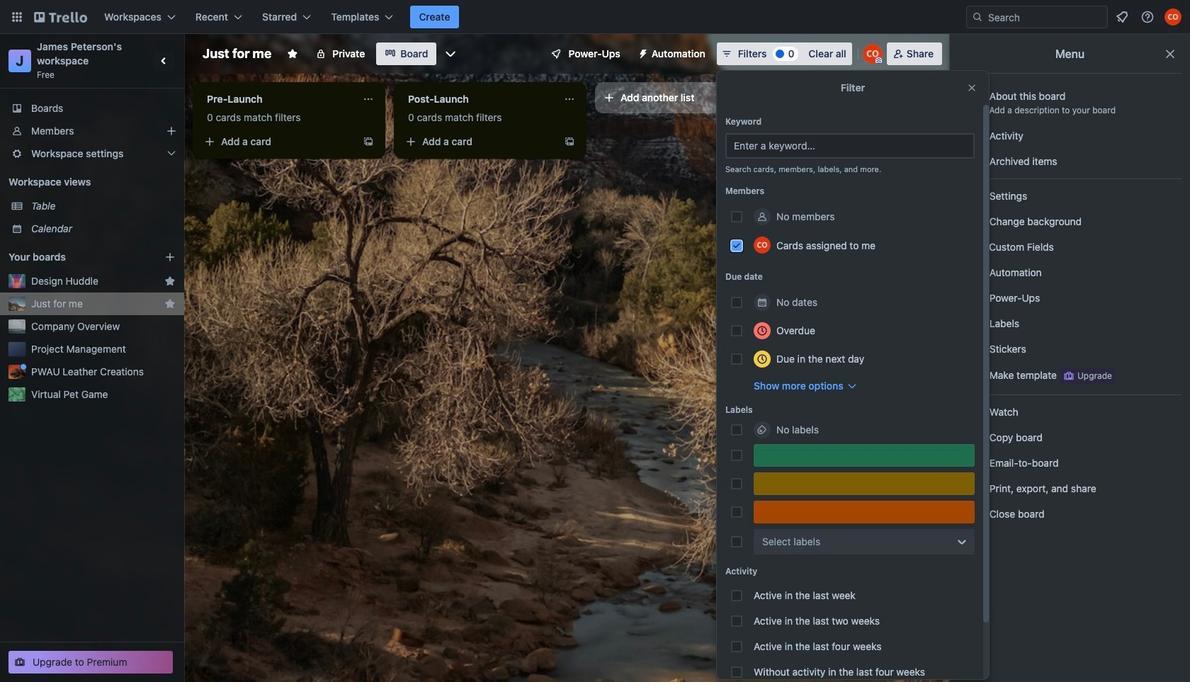 Task type: describe. For each thing, give the bounding box(es) containing it.
search image
[[973, 11, 984, 23]]

christina overa (christinaovera) image
[[1165, 9, 1182, 26]]

create from template… image
[[564, 136, 576, 147]]

0 horizontal spatial christina overa (christinaovera) image
[[754, 237, 771, 254]]

primary element
[[0, 0, 1191, 34]]

this member is an admin of this board. image
[[876, 57, 882, 64]]

3 sm image from the top
[[968, 508, 982, 522]]

1 sm image from the top
[[968, 266, 982, 280]]

0 notifications image
[[1114, 9, 1131, 26]]

add board image
[[164, 252, 176, 263]]

your boards with 6 items element
[[9, 249, 143, 266]]

open information menu image
[[1141, 10, 1156, 24]]

color: green, title: none element
[[754, 444, 975, 467]]

Enter a keyword… text field
[[726, 133, 975, 159]]



Task type: locate. For each thing, give the bounding box(es) containing it.
1 vertical spatial starred icon image
[[164, 298, 176, 310]]

Search field
[[984, 7, 1108, 27]]

customize views image
[[444, 47, 458, 61]]

create from template… image
[[363, 136, 374, 147]]

christina overa (christinaovera) image
[[863, 44, 883, 64], [754, 237, 771, 254]]

Board name text field
[[196, 43, 279, 65]]

sm image
[[968, 266, 982, 280], [968, 317, 982, 331], [968, 508, 982, 522]]

starred icon image
[[164, 276, 176, 287], [164, 298, 176, 310]]

1 horizontal spatial christina overa (christinaovera) image
[[863, 44, 883, 64]]

workspace navigation collapse icon image
[[155, 51, 174, 71]]

1 starred icon image from the top
[[164, 276, 176, 287]]

None text field
[[400, 88, 559, 111]]

1 vertical spatial christina overa (christinaovera) image
[[754, 237, 771, 254]]

star or unstar board image
[[287, 48, 299, 60]]

color: yellow, title: none element
[[754, 473, 975, 496]]

None text field
[[198, 88, 357, 111]]

2 vertical spatial sm image
[[968, 508, 982, 522]]

2 sm image from the top
[[968, 317, 982, 331]]

2 starred icon image from the top
[[164, 298, 176, 310]]

back to home image
[[34, 6, 87, 28]]

0 vertical spatial starred icon image
[[164, 276, 176, 287]]

0 vertical spatial sm image
[[968, 266, 982, 280]]

1 vertical spatial sm image
[[968, 317, 982, 331]]

0 vertical spatial christina overa (christinaovera) image
[[863, 44, 883, 64]]

sm image
[[632, 43, 652, 62], [968, 129, 982, 143], [968, 155, 982, 169], [968, 189, 982, 203], [968, 291, 982, 306], [968, 342, 982, 357], [968, 368, 982, 382], [968, 406, 982, 420], [968, 431, 982, 445], [968, 457, 982, 471], [968, 482, 982, 496]]

color: orange, title: none element
[[754, 501, 975, 524]]

close popover image
[[967, 82, 978, 94]]



Task type: vqa. For each thing, say whether or not it's contained in the screenshot.
The Search Field
yes



